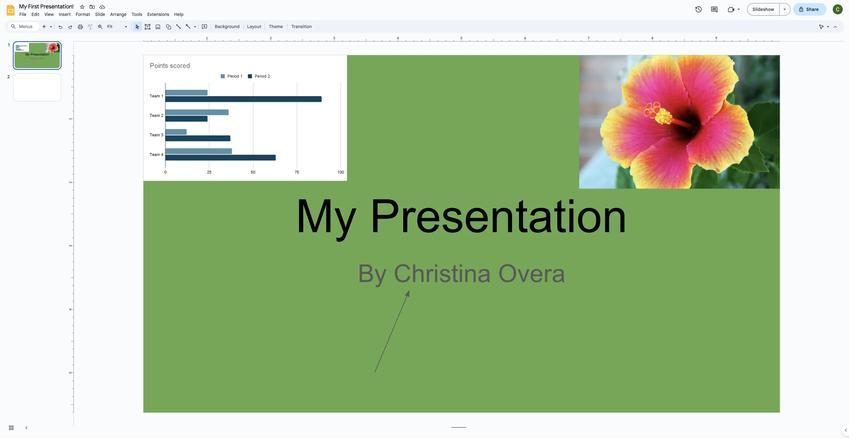 Task type: vqa. For each thing, say whether or not it's contained in the screenshot.
Slide MENU ITEM
yes



Task type: locate. For each thing, give the bounding box(es) containing it.
insert menu item
[[56, 11, 73, 18]]

view menu item
[[42, 11, 56, 18]]

new slide with layout image
[[48, 23, 52, 25]]

transition button
[[289, 22, 315, 31]]

shape image
[[165, 22, 172, 31]]

share button
[[793, 3, 827, 16]]

extensions
[[147, 12, 169, 17]]

slideshow button
[[747, 3, 780, 16]]

navigation
[[0, 35, 69, 440]]

Rename text field
[[17, 3, 77, 10]]

tools menu item
[[129, 11, 145, 18]]

help menu item
[[172, 11, 186, 18]]

main toolbar
[[39, 22, 315, 31]]

application containing slideshow
[[0, 0, 849, 440]]

file menu item
[[17, 11, 29, 18]]

file
[[19, 12, 26, 17]]

background
[[215, 24, 240, 29]]

menu bar
[[17, 8, 186, 18]]

background button
[[212, 22, 242, 31]]

layout
[[247, 24, 261, 29]]

insert image image
[[154, 22, 162, 31]]

live pointer settings image
[[826, 23, 830, 25]]

Zoom text field
[[106, 22, 124, 31]]

application
[[0, 0, 849, 440]]

theme button
[[266, 22, 286, 31]]

menu bar banner
[[0, 0, 849, 440]]

Menus field
[[8, 22, 39, 31]]

mode and view toolbar
[[817, 20, 841, 33]]

format
[[76, 12, 90, 17]]

menu bar containing file
[[17, 8, 186, 18]]



Task type: describe. For each thing, give the bounding box(es) containing it.
insert
[[59, 12, 71, 17]]

extensions menu item
[[145, 11, 172, 18]]

format menu item
[[73, 11, 93, 18]]

start slideshow (⌘+enter) image
[[784, 9, 786, 10]]

tools
[[132, 12, 142, 17]]

edit menu item
[[29, 11, 42, 18]]

share
[[807, 7, 819, 12]]

menu bar inside menu bar banner
[[17, 8, 186, 18]]

transition
[[291, 24, 312, 29]]

Zoom field
[[105, 22, 130, 31]]

arrange
[[110, 12, 127, 17]]

edit
[[31, 12, 39, 17]]

help
[[174, 12, 184, 17]]

slide
[[95, 12, 105, 17]]

slideshow
[[753, 7, 774, 12]]

arrange menu item
[[108, 11, 129, 18]]

layout button
[[245, 22, 263, 31]]

slide menu item
[[93, 11, 108, 18]]

Star checkbox
[[78, 3, 87, 11]]

view
[[44, 12, 54, 17]]

theme
[[269, 24, 283, 29]]



